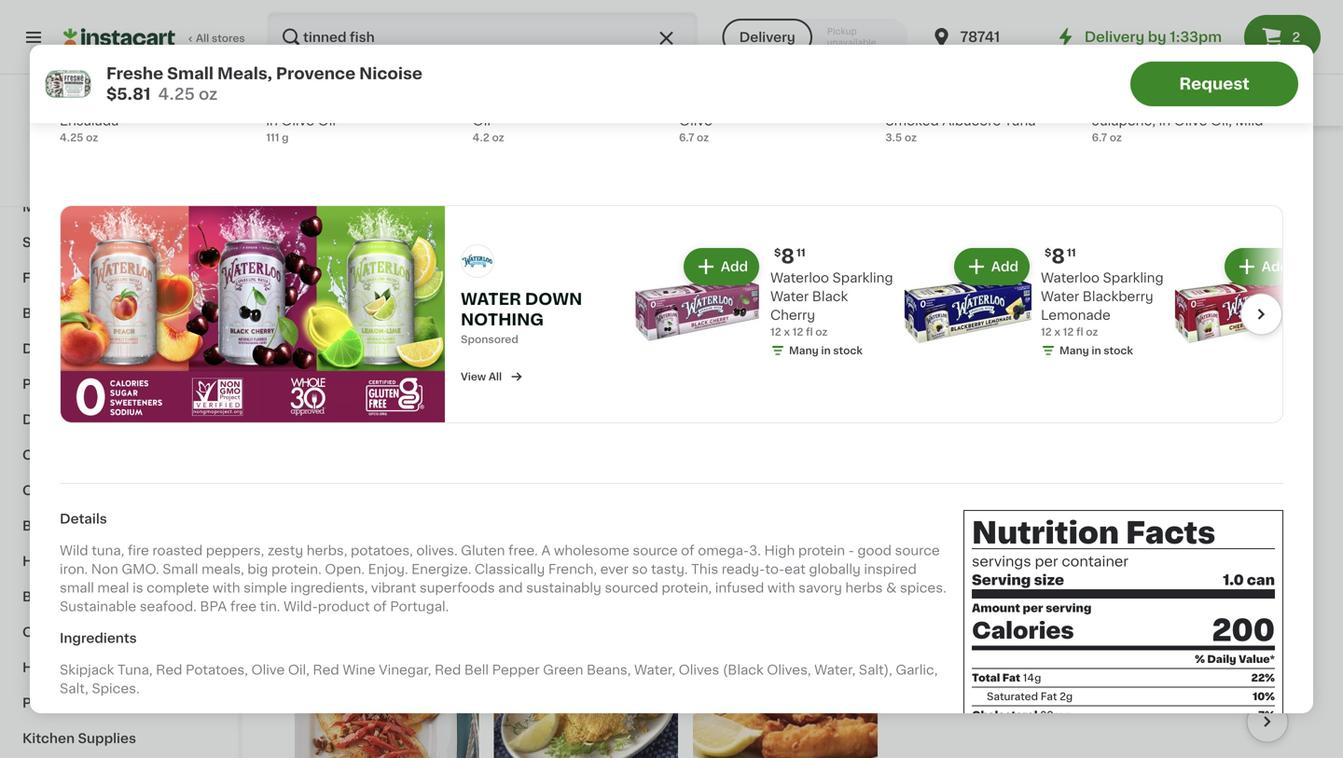 Task type: vqa. For each thing, say whether or not it's contained in the screenshot.
avocado
no



Task type: describe. For each thing, give the bounding box(es) containing it.
small for freshe small meals, provence nicoise
[[328, 457, 363, 470]]

water for lemonade
[[1041, 290, 1080, 303]]

spices.
[[900, 582, 947, 595]]

tuna, inside skipjack tuna, red potatoes, olive oil, red wine vinegar, red bell pepper green beans, water, olives (black olives, water, salt), garlic, salt, spices.
[[118, 664, 153, 677]]

essentials
[[72, 591, 141, 604]]

muscadet
[[801, 117, 866, 130]]

1 horizontal spatial of
[[681, 544, 695, 557]]

tonnino tuna fillets jarred in olive 6.7 oz
[[679, 95, 869, 143]]

recipes link
[[11, 48, 227, 83]]

aztec
[[192, 95, 230, 109]]

1 red from the left
[[156, 664, 182, 677]]

4.25 inside freshe small meals, aztec ensalada 4.25 oz
[[60, 132, 83, 143]]

10
[[277, 71, 299, 90]]

31
[[1118, 72, 1130, 82]]

nothing
[[461, 312, 544, 328]]

11 for waterloo sparkling water black cherry
[[797, 248, 806, 258]]

oil, inside skipjack tuna, red potatoes, olive oil, red wine vinegar, red bell pepper green beans, water, olives (black olives, water, salt), garlic, salt, spices.
[[288, 664, 310, 677]]

oz inside 'product' group
[[818, 476, 831, 486]]

1 vertical spatial of
[[373, 600, 387, 613]]

oil for tonnino
[[540, 476, 558, 489]]

sparkling for black
[[833, 271, 893, 284]]

recommended searches element
[[258, 75, 1344, 126]]

bell
[[465, 664, 489, 677]]

herbs
[[846, 582, 883, 595]]

meat inside 'link'
[[22, 201, 57, 214]]

seafood
[[74, 201, 131, 214]]

& left soups
[[126, 484, 137, 497]]

snacks & candy link
[[11, 225, 227, 260]]

oil inside berthe tuna fillets in olive oil 4.2 oz
[[473, 114, 491, 127]]

4 product group from the left
[[1061, 177, 1306, 509]]

oil, inside the tonnino tuna fillets with jalapeno, in olive oil, mild 6.7 oz
[[1211, 114, 1233, 127]]

ventresca
[[662, 457, 729, 470]]

all stores link
[[63, 11, 246, 63]]

nicoise for freshe small meals, provence nicoise
[[280, 476, 329, 489]]

& left candy
[[74, 236, 85, 249]]

this
[[692, 563, 719, 576]]

small for freshe small meals, aztec ensalada 4.25 oz
[[108, 95, 143, 109]]

7%
[[1259, 711, 1275, 721]]

dry goods & pasta link
[[11, 402, 227, 438]]

so
[[632, 563, 648, 576]]

les mouettes d'arvor french mackerel fillets with white wine muscadet 5.96 fl oz
[[801, 79, 1013, 145]]

non
[[91, 563, 118, 576]]

kitchen supplies
[[22, 732, 136, 745]]

10%
[[1253, 692, 1275, 702]]

2 horizontal spatial organic
[[1094, 50, 1137, 60]]

& left sauces
[[109, 449, 119, 462]]

oz inside waterloo sparkling water black cherry 12 x 12 fl oz
[[816, 327, 828, 337]]

& left spices
[[122, 626, 133, 639]]

personal care link
[[11, 686, 227, 721]]

oz inside freshe small meals, aztec ensalada 4.25 oz
[[86, 132, 98, 143]]

oz inside "les mouettes d'arvor french mackerel fillets with white wine muscadet 5.96 fl oz"
[[836, 135, 849, 145]]

& left pasta
[[98, 413, 109, 426]]

view all
[[461, 372, 502, 382]]

european
[[1061, 476, 1123, 489]]

oil for arroyabe
[[318, 114, 336, 127]]

tested
[[1158, 98, 1203, 111]]

frozen snacks
[[1144, 94, 1237, 107]]

meat & seafood
[[22, 201, 131, 214]]

white inside "les mouettes d'arvor french mackerel fillets with white wine muscadet 5.96 fl oz"
[[939, 98, 977, 111]]

tuna for tonnino tuna fillets jarred in olive 6.7 oz
[[735, 95, 766, 109]]

health care
[[22, 662, 103, 675]]

fillets for with
[[1183, 95, 1221, 109]]

caviar,
[[356, 79, 400, 93]]

in inside tonnino tuna fillet ventresca in olive oil
[[732, 457, 744, 470]]

request button inside 'product' group
[[437, 183, 520, 217]]

breakfast
[[22, 520, 87, 533]]

frozen
[[1144, 94, 1187, 107]]

bpa
[[200, 600, 227, 613]]

d'arvor
[[894, 79, 941, 93]]

stock for cherry
[[833, 346, 863, 356]]

style
[[1127, 476, 1160, 489]]

herb,
[[1061, 98, 1097, 111]]

iron.
[[60, 563, 88, 576]]

black for 11
[[404, 79, 439, 93]]

many for lemonade
[[1060, 346, 1089, 356]]

waterloo sparkling water blackberry lemonade 12 x 12 fl oz
[[1041, 271, 1164, 337]]

open.
[[325, 563, 365, 576]]

olives.
[[416, 544, 458, 557]]

snacks
[[22, 236, 71, 249]]

$ 8 11 for waterloo sparkling water blackberry lemonade
[[1045, 247, 1076, 266]]

goods for dry
[[50, 413, 95, 426]]

tonnino for tonnino tuna fillets with jalapeno, in olive oil, mild 6.7 oz
[[1092, 95, 1144, 109]]

freshe small meals, provence nicoise button
[[280, 177, 525, 514]]

bakery
[[22, 307, 70, 320]]

product
[[318, 600, 370, 613]]

request inside 'product' group
[[450, 193, 507, 206]]

0 horizontal spatial with
[[213, 582, 240, 595]]

superfoods
[[420, 582, 495, 595]]

sparkling for blackberry
[[1103, 271, 1164, 284]]

in inside berthe tuna fillets in olive oil 4.2 oz
[[598, 95, 609, 109]]

skipjack tuna, red potatoes, olive oil, red wine vinegar, red bell pepper green beans, water, olives (black olives, water, salt), garlic, salt, spices.
[[60, 664, 938, 695]]

olive inside skipjack tuna, red potatoes, olive oil, red wine vinegar, red bell pepper green beans, water, olives (black olives, water, salt), garlic, salt, spices.
[[251, 664, 285, 677]]

oz inside 'waterloo sparkling water blackberry lemonade 12 x 12 fl oz'
[[1086, 327, 1099, 337]]

olive inside the 'tonnino tuna fillets jarred in olive 6.7 oz'
[[679, 114, 713, 127]]

200
[[1213, 616, 1275, 646]]

sourced
[[605, 582, 659, 595]]

sustainable
[[60, 600, 136, 613]]

directions
[[60, 714, 130, 727]]

beverages link
[[11, 154, 227, 189]]

0 calories, sugar, sweeteners, sodium, non gmo project verified, whole 30 approved, certified gluten free image
[[61, 206, 445, 422]]

canned
[[22, 484, 75, 497]]

47
[[301, 72, 315, 82]]

free.
[[508, 544, 538, 557]]

2 red from the left
[[313, 664, 339, 677]]

in inside arroyabe white meat tuna, in olive oil 111 g
[[266, 114, 278, 127]]

& inside gerard & dominique seafoods european style smoked salmon
[[1109, 457, 1120, 470]]

x for waterloo sparkling water blackberry lemonade
[[1055, 327, 1061, 337]]

2 source from the left
[[895, 544, 940, 557]]

tuna for tonnino tuna fillet ventresca in olive oil
[[596, 457, 627, 470]]

fillets for jarred
[[770, 95, 808, 109]]

freshe small meals, aztec ensalada 4.25 oz
[[60, 95, 230, 143]]

fillets inside "les mouettes d'arvor french mackerel fillets with white wine muscadet 5.96 fl oz"
[[864, 98, 902, 111]]

wine inside "les mouettes d'arvor french mackerel fillets with white wine muscadet 5.96 fl oz"
[[981, 98, 1013, 111]]

olive inside the tonnino tuna fillets with jalapeno, in olive oil, mild 6.7 oz
[[1174, 114, 1208, 127]]

freshe for 4.25
[[60, 95, 104, 109]]

serving
[[1046, 603, 1092, 614]]

a
[[541, 544, 551, 557]]

$ for waterloo sparkling water black cherry
[[774, 248, 781, 258]]

6.7 inside 'product' group
[[801, 476, 816, 486]]

foods
[[87, 378, 129, 391]]

stores
[[212, 33, 245, 43]]

details
[[60, 513, 107, 526]]

omega-
[[698, 544, 749, 557]]

baking essentials link
[[11, 579, 227, 615]]

delivery for delivery
[[740, 31, 796, 44]]

waterloo for blackberry
[[1041, 271, 1100, 284]]

wholesome
[[554, 544, 630, 557]]

container
[[1062, 555, 1129, 568]]

0 vertical spatial all
[[196, 33, 209, 43]]

amount per serving
[[972, 603, 1092, 614]]

8 for waterloo sparkling water black cherry
[[781, 247, 795, 266]]

& inside "link"
[[62, 130, 73, 143]]

olives
[[679, 664, 720, 677]]

wild- inside "fishwife wild-cought smoked albacore tuna 3.5 oz"
[[943, 95, 977, 109]]

total fat 14g
[[972, 673, 1042, 683]]

small inside wild tuna, fire roasted peppers, zesty herbs, potatoes, olives. gluten free. a wholesome source of omega-3. high protein - good source iron. non gmo. small meals, big protein. open. enjoy. energize. classically french, ever so tasty. this ready-to-eat globally inspired small meal is complete with simple ingredients, vibrant superfoods and sustainably sourced protein, infused with savory herbs & spices. sustainable seafood. bpa free tin. wild-product of portugal.
[[163, 563, 198, 576]]

with
[[906, 98, 936, 111]]

blackberry
[[1083, 290, 1154, 303]]

meals, for 4.25
[[217, 66, 272, 82]]

x for waterloo sparkling water black cherry
[[784, 327, 790, 337]]

globally
[[809, 563, 861, 576]]

1 water, from the left
[[634, 664, 676, 677]]

saturated fat 2g
[[987, 692, 1073, 702]]

personal care
[[22, 697, 117, 710]]

condiments & sauces
[[22, 449, 172, 462]]

kitchen
[[22, 732, 75, 745]]

small for freshe small meals, provence nicoise $5.81 4.25 oz
[[167, 66, 214, 82]]

2 water, from the left
[[815, 664, 856, 677]]

mild
[[1236, 114, 1264, 127]]

4 12 from the left
[[1063, 327, 1074, 337]]

all stores
[[196, 33, 245, 43]]



Task type: locate. For each thing, give the bounding box(es) containing it.
1 stock from the left
[[833, 346, 863, 356]]

0 horizontal spatial meat
[[22, 201, 57, 214]]

provence for freshe small meals, provence nicoise $5.81 4.25 oz
[[276, 66, 356, 82]]

$ up the "lemonade"
[[1045, 248, 1052, 258]]

provence for freshe small meals, provence nicoise
[[413, 457, 475, 470]]

delivery for delivery by 1:33pm
[[1085, 30, 1145, 44]]

1 vertical spatial 4.25
[[60, 132, 83, 143]]

tonnino inside tonnino tuna fillet ventresca in olive oil
[[540, 457, 592, 470]]

dry
[[22, 413, 47, 426]]

1 horizontal spatial red
[[313, 664, 339, 677]]

wild- right tin.
[[284, 600, 318, 613]]

0 horizontal spatial source
[[633, 544, 678, 557]]

tonnino for tonnino tuna fillet ventresca in olive oil
[[540, 457, 592, 470]]

1 8 from the left
[[781, 247, 795, 266]]

sauces
[[123, 449, 172, 462]]

$ left 81
[[63, 72, 70, 82]]

meals, inside freshe small meals, aztec ensalada 4.25 oz
[[147, 95, 189, 109]]

1 water from the left
[[771, 290, 809, 303]]

freshe up zesty
[[280, 457, 324, 470]]

0 horizontal spatial waterloo
[[771, 271, 829, 284]]

0 horizontal spatial nicoise
[[280, 476, 329, 489]]

fl down the muscadet
[[827, 135, 834, 145]]

fl for waterloo sparkling water black cherry
[[806, 327, 813, 337]]

8 up cherry
[[781, 247, 795, 266]]

tuna, up spices.
[[118, 664, 153, 677]]

oil down the arroyabe
[[318, 114, 336, 127]]

8 for waterloo sparkling water blackberry lemonade
[[1052, 247, 1065, 266]]

request up the snacks
[[1180, 76, 1250, 92]]

2 sparkling from the left
[[1103, 271, 1164, 284]]

1 horizontal spatial fat
[[1041, 692, 1058, 702]]

meals, left the aztec
[[147, 95, 189, 109]]

0 vertical spatial per
[[1035, 555, 1059, 568]]

meals, down stores
[[217, 66, 272, 82]]

1 source from the left
[[633, 544, 678, 557]]

3.5
[[886, 132, 902, 143]]

black right caviar,
[[404, 79, 439, 93]]

2 water from the left
[[1041, 290, 1080, 303]]

olive inside tonnino tuna fillet ventresca in olive oil
[[747, 457, 780, 470]]

0 horizontal spatial wine
[[343, 664, 376, 677]]

2 horizontal spatial fl
[[1077, 327, 1084, 337]]

$ for waterloo sparkling water blackberry lemonade
[[1045, 248, 1052, 258]]

tuna down cought
[[1005, 114, 1036, 127]]

tuna down delivery button
[[735, 95, 766, 109]]

pepper
[[492, 664, 540, 677]]

nicoise up arroyabe white meat tuna, in olive oil 111 g
[[359, 66, 423, 82]]

tonnino left fillet
[[540, 457, 592, 470]]

spices.
[[92, 682, 140, 695]]

daily
[[1208, 655, 1237, 665]]

freshe inside the freshe small meals, provence nicoise
[[280, 457, 324, 470]]

olives,
[[767, 664, 811, 677]]

0 vertical spatial meat
[[371, 95, 405, 109]]

1 horizontal spatial with
[[768, 582, 795, 595]]

delivery
[[1085, 30, 1145, 44], [740, 31, 796, 44]]

0 horizontal spatial request
[[450, 193, 507, 206]]

2 12 from the left
[[793, 327, 804, 337]]

oz inside the tonnino tuna fillets with jalapeno, in olive oil, mild 6.7 oz
[[1110, 132, 1122, 143]]

0 horizontal spatial wild
[[60, 544, 88, 557]]

4.25 inside freshe small meals, provence nicoise $5.81 4.25 oz
[[158, 86, 195, 102]]

delivery up "recommended searches" element
[[740, 31, 796, 44]]

olive inside arroyabe white meat tuna, in olive oil 111 g
[[281, 114, 315, 127]]

candy
[[88, 236, 133, 249]]

central
[[69, 139, 119, 152]]

1 horizontal spatial 6.7
[[801, 476, 816, 486]]

2 vertical spatial freshe
[[280, 457, 324, 470]]

0 horizontal spatial oil
[[318, 114, 336, 127]]

tuna inside "fishwife wild-cought smoked albacore tuna 3.5 oz"
[[1005, 114, 1036, 127]]

1 horizontal spatial many in stock
[[1060, 346, 1134, 356]]

x inside waterloo sparkling water black cherry 12 x 12 fl oz
[[784, 327, 790, 337]]

& down inspired
[[886, 582, 897, 595]]

1 vertical spatial care
[[85, 697, 117, 710]]

2 x from the left
[[1055, 327, 1061, 337]]

meals, up potatoes,
[[367, 457, 409, 470]]

x inside 'waterloo sparkling water blackberry lemonade 12 x 12 fl oz'
[[1055, 327, 1061, 337]]

water inside waterloo sparkling water black cherry 12 x 12 fl oz
[[771, 290, 809, 303]]

2 stock from the left
[[1104, 346, 1134, 356]]

nicoise up zesty
[[280, 476, 329, 489]]

0 vertical spatial request
[[1180, 76, 1250, 92]]

tuna for tonnino tuna fillets with jalapeno, in olive oil, mild 6.7 oz
[[1148, 95, 1179, 109]]

tuna down elite
[[1148, 95, 1179, 109]]

black for waterloo
[[812, 290, 848, 303]]

oil up 'a'
[[540, 476, 558, 489]]

1 horizontal spatial request button
[[1131, 62, 1299, 106]]

1 horizontal spatial 4.25
[[158, 86, 195, 102]]

spices
[[136, 626, 181, 639]]

2 8 from the left
[[1052, 247, 1065, 266]]

0 vertical spatial meals,
[[217, 66, 272, 82]]

waterloo up cherry
[[771, 271, 829, 284]]

white inside arroyabe white meat tuna, in olive oil 111 g
[[330, 95, 368, 109]]

water, left olives
[[634, 664, 676, 677]]

oils, vinegars, & spices
[[22, 626, 181, 639]]

2 horizontal spatial freshe
[[280, 457, 324, 470]]

0 horizontal spatial water,
[[634, 664, 676, 677]]

&
[[62, 130, 73, 143], [60, 201, 71, 214], [74, 236, 85, 249], [98, 413, 109, 426], [109, 449, 119, 462], [1109, 457, 1120, 470], [126, 484, 137, 497], [886, 582, 897, 595], [122, 626, 133, 639]]

1 horizontal spatial wild
[[1168, 79, 1197, 93]]

wild inside wild tuna, fire roasted peppers, zesty herbs, potatoes, olives. gluten free. a wholesome source of omega-3. high protein - good source iron. non gmo. small meals, big protein. open. enjoy. energize. classically french, ever so tasty. this ready-to-eat globally inspired small meal is complete with simple ingredients, vibrant superfoods and sustainably sourced protein, infused with savory herbs & spices. sustainable seafood. bpa free tin. wild-product of portugal.
[[60, 544, 88, 557]]

0 horizontal spatial meals,
[[147, 95, 189, 109]]

fillets inside the 'tonnino tuna fillets jarred in olive 6.7 oz'
[[770, 95, 808, 109]]

smoked inside gerard & dominique seafoods european style smoked salmon
[[1164, 476, 1217, 489]]

olive inside berthe tuna fillets in olive oil 4.2 oz
[[612, 95, 646, 109]]

all
[[196, 33, 209, 43], [489, 372, 502, 382]]

& inside 'link'
[[60, 201, 71, 214]]

oz inside berthe tuna fillets in olive oil 4.2 oz
[[492, 132, 504, 143]]

0 horizontal spatial white
[[330, 95, 368, 109]]

fl inside waterloo sparkling water black cherry 12 x 12 fl oz
[[806, 327, 813, 337]]

prepared foods link
[[11, 367, 227, 402]]

$ 5 81
[[63, 71, 97, 90]]

provence inside freshe small meals, provence nicoise $5.81 4.25 oz
[[276, 66, 356, 82]]

1 vertical spatial black
[[812, 290, 848, 303]]

meat & seafood link
[[11, 189, 227, 225]]

with inside the tonnino tuna fillets with jalapeno, in olive oil, mild 6.7 oz
[[1225, 95, 1252, 109]]

sustainably
[[526, 582, 602, 595]]

fillets inside the tonnino tuna fillets with jalapeno, in olive oil, mild 6.7 oz
[[1183, 95, 1221, 109]]

2 many from the left
[[1060, 346, 1089, 356]]

0 horizontal spatial sparkling
[[833, 271, 893, 284]]

fl for waterloo sparkling water blackberry lemonade
[[1077, 327, 1084, 337]]

per inside nutrition facts servings per container
[[1035, 555, 1059, 568]]

tuna right berthe
[[521, 95, 552, 109]]

1 vertical spatial provence
[[413, 457, 475, 470]]

red down spices
[[156, 664, 182, 677]]

oil inside arroyabe white meat tuna, in olive oil 111 g
[[318, 114, 336, 127]]

tuna, inside arroyabe white meat tuna, in olive oil 111 g
[[408, 95, 443, 109]]

recipes
[[365, 561, 442, 581]]

down
[[525, 291, 582, 307]]

sparkling inside waterloo sparkling water black cherry 12 x 12 fl oz
[[833, 271, 893, 284]]

1 $ 8 11 from the left
[[774, 247, 806, 266]]

tuna, inside safe catch elite wild tuna, garlic herb, mercury tested 2.6 oz
[[1200, 79, 1235, 93]]

11 for waterloo sparkling water blackberry lemonade
[[1067, 248, 1076, 258]]

many for cherry
[[789, 346, 819, 356]]

stock down waterloo sparkling water black cherry 12 x 12 fl oz
[[833, 346, 863, 356]]

11 up waterloo sparkling water black cherry 12 x 12 fl oz
[[797, 248, 806, 258]]

fillets
[[770, 95, 808, 109], [556, 95, 594, 109], [1183, 95, 1221, 109], [864, 98, 902, 111]]

1 vertical spatial meat
[[22, 201, 57, 214]]

of up this
[[681, 544, 695, 557]]

stock for lemonade
[[1104, 346, 1134, 356]]

saturated
[[987, 692, 1038, 702]]

care up "salt,"
[[70, 662, 103, 675]]

spo
[[461, 334, 482, 345]]

organic
[[1094, 50, 1137, 60], [542, 412, 584, 422], [802, 412, 845, 422]]

1 vertical spatial request
[[450, 193, 507, 206]]

goods up details
[[78, 484, 123, 497]]

$3.74 element
[[1061, 52, 1306, 77]]

1 horizontal spatial water,
[[815, 664, 856, 677]]

add button
[[708, 183, 780, 217], [968, 183, 1040, 217], [1229, 183, 1301, 217], [686, 250, 758, 284], [956, 250, 1028, 284], [1227, 250, 1299, 284]]

all left stores
[[196, 33, 209, 43]]

request button
[[1131, 62, 1299, 106], [437, 183, 520, 217]]

1 horizontal spatial tonnino
[[679, 95, 731, 109]]

wild- down french
[[943, 95, 977, 109]]

tonnino inside the 'tonnino tuna fillets jarred in olive 6.7 oz'
[[679, 95, 731, 109]]

0 vertical spatial of
[[681, 544, 695, 557]]

2 waterloo from the left
[[1041, 271, 1100, 284]]

small
[[167, 66, 214, 82], [108, 95, 143, 109], [328, 457, 363, 470], [163, 563, 198, 576]]

$ for freshe small meals, aztec ensalada
[[63, 72, 70, 82]]

0 vertical spatial provence
[[276, 66, 356, 82]]

$5.81
[[106, 86, 151, 102]]

frozen link
[[11, 260, 227, 296]]

2 button
[[1245, 15, 1321, 60]]

dry goods & pasta
[[22, 413, 150, 426]]

freshe inside freshe small meals, provence nicoise $5.81 4.25 oz
[[106, 66, 163, 82]]

meat
[[371, 95, 405, 109], [22, 201, 57, 214]]

water, left salt),
[[815, 664, 856, 677]]

garlic,
[[896, 664, 938, 677]]

vinegars,
[[56, 626, 119, 639]]

amount
[[972, 603, 1021, 614]]

2 vertical spatial tuna,
[[118, 664, 153, 677]]

canned goods & soups link
[[11, 473, 227, 509]]

goods for canned
[[78, 484, 123, 497]]

$ up the arroyabe
[[270, 72, 277, 82]]

fl inside 'waterloo sparkling water blackberry lemonade 12 x 12 fl oz'
[[1077, 327, 1084, 337]]

many in stock for lemonade
[[1060, 346, 1134, 356]]

3 red from the left
[[435, 664, 461, 677]]

$
[[63, 72, 70, 82], [270, 72, 277, 82], [774, 248, 781, 258], [1045, 248, 1052, 258]]

green
[[543, 664, 584, 677]]

1 horizontal spatial 8
[[1052, 247, 1065, 266]]

of down the vibrant
[[373, 600, 387, 613]]

nicoise inside the freshe small meals, provence nicoise
[[280, 476, 329, 489]]

4.2
[[473, 132, 490, 143]]

oz inside "fishwife wild-cought smoked albacore tuna 3.5 oz"
[[905, 132, 917, 143]]

3 product group from the left
[[801, 177, 1046, 505]]

1 horizontal spatial meals,
[[217, 66, 272, 82]]

tuna inside the tonnino tuna fillets with jalapeno, in olive oil, mild 6.7 oz
[[1148, 95, 1179, 109]]

wine up 'albacore'
[[981, 98, 1013, 111]]

water up the "lemonade"
[[1041, 290, 1080, 303]]

0 horizontal spatial provence
[[276, 66, 356, 82]]

6.7 inside the 'tonnino tuna fillets jarred in olive 6.7 oz'
[[679, 132, 695, 143]]

oil, down the snacks
[[1211, 114, 1233, 127]]

can
[[1247, 574, 1275, 587]]

2 product group from the left
[[540, 177, 786, 509]]

waterloo sparkling water image
[[461, 244, 495, 278]]

fat for total
[[1003, 673, 1021, 683]]

1 many in stock from the left
[[789, 346, 863, 356]]

1 vertical spatial freshe
[[60, 95, 104, 109]]

1 horizontal spatial waterloo
[[1041, 271, 1100, 284]]

waterloo inside 'waterloo sparkling water blackberry lemonade 12 x 12 fl oz'
[[1041, 271, 1100, 284]]

white down french
[[939, 98, 977, 111]]

0 horizontal spatial fl
[[806, 327, 813, 337]]

0 vertical spatial 4.25
[[158, 86, 195, 102]]

0 vertical spatial wine
[[981, 98, 1013, 111]]

black inside the "11 romanov caviar, black lumpfish"
[[404, 79, 439, 93]]

fire
[[128, 544, 149, 557]]

oz inside freshe small meals, provence nicoise $5.81 4.25 oz
[[199, 86, 218, 102]]

freshe inside freshe small meals, aztec ensalada 4.25 oz
[[60, 95, 104, 109]]

total
[[972, 673, 1001, 683]]

personal
[[22, 697, 81, 710]]

2 horizontal spatial with
[[1225, 95, 1252, 109]]

meals, inside freshe small meals, provence nicoise $5.81 4.25 oz
[[217, 66, 272, 82]]

item carousel region
[[295, 597, 1291, 759]]

water inside 'waterloo sparkling water blackberry lemonade 12 x 12 fl oz'
[[1041, 290, 1080, 303]]

source up inspired
[[895, 544, 940, 557]]

0 horizontal spatial black
[[404, 79, 439, 93]]

$ 8 11 up cherry
[[774, 247, 806, 266]]

x down cherry
[[784, 327, 790, 337]]

good
[[858, 544, 892, 557]]

2 horizontal spatial 11
[[1067, 248, 1076, 258]]

in inside the tonnino tuna fillets with jalapeno, in olive oil, mild 6.7 oz
[[1159, 114, 1171, 127]]

nicoise inside freshe small meals, provence nicoise $5.81 4.25 oz
[[359, 66, 423, 82]]

organic for tonnino tuna fillet ventresca in olive oil
[[542, 412, 584, 422]]

prepare link
[[1269, 82, 1344, 119]]

0 horizontal spatial smoked
[[886, 114, 939, 127]]

water for cherry
[[771, 290, 809, 303]]

with up mild at top
[[1225, 95, 1252, 109]]

ensalada
[[60, 114, 119, 127]]

0 horizontal spatial freshe
[[60, 95, 104, 109]]

pasta
[[112, 413, 150, 426]]

4.25 down 'ensalada'
[[60, 132, 83, 143]]

oil up 4.2
[[473, 114, 491, 127]]

arroyabe
[[266, 95, 326, 109]]

tonnino down delivery button
[[679, 95, 731, 109]]

wild- inside wild tuna, fire roasted peppers, zesty herbs, potatoes, olives. gluten free. a wholesome source of omega-3. high protein - good source iron. non gmo. small meals, big protein. open. enjoy. energize. classically french, ever so tasty. this ready-to-eat globally inspired small meal is complete with simple ingredients, vibrant superfoods and sustainably sourced protein, infused with savory herbs & spices. sustainable seafood. bpa free tin. wild-product of portugal.
[[284, 600, 318, 613]]

1 vertical spatial all
[[489, 372, 502, 382]]

delivery inside button
[[740, 31, 796, 44]]

0 vertical spatial goods
[[50, 413, 95, 426]]

prepared
[[22, 378, 84, 391]]

delivery up "31"
[[1085, 30, 1145, 44]]

1 horizontal spatial tuna,
[[408, 95, 443, 109]]

0 horizontal spatial wild-
[[284, 600, 318, 613]]

waterloo for black
[[771, 271, 829, 284]]

many in stock down waterloo sparkling water black cherry 12 x 12 fl oz
[[789, 346, 863, 356]]

elite
[[1137, 79, 1165, 93]]

1 horizontal spatial all
[[489, 372, 502, 382]]

1 product group from the left
[[280, 177, 525, 514]]

central market logo image
[[101, 97, 137, 132]]

savory
[[799, 582, 842, 595]]

per up the calories on the right of the page
[[1023, 603, 1044, 614]]

sparkling inside 'waterloo sparkling water blackberry lemonade 12 x 12 fl oz'
[[1103, 271, 1164, 284]]

care up directions
[[85, 697, 117, 710]]

source up tasty.
[[633, 544, 678, 557]]

1 horizontal spatial meat
[[371, 95, 405, 109]]

1 horizontal spatial wine
[[981, 98, 1013, 111]]

portugal.
[[390, 600, 449, 613]]

1 horizontal spatial many
[[1060, 346, 1089, 356]]

1 waterloo from the left
[[771, 271, 829, 284]]

serving
[[972, 574, 1031, 587]]

small inside freshe small meals, provence nicoise $5.81 4.25 oz
[[167, 66, 214, 82]]

cholesterol 20mg
[[972, 711, 1071, 721]]

many in stock for cherry
[[789, 346, 863, 356]]

fillets inside berthe tuna fillets in olive oil 4.2 oz
[[556, 95, 594, 109]]

20mg
[[1041, 711, 1071, 721]]

0 horizontal spatial of
[[373, 600, 387, 613]]

2
[[1293, 31, 1301, 44]]

water
[[461, 291, 521, 307]]

freshe up $5.81
[[106, 66, 163, 82]]

1 vertical spatial oil,
[[288, 664, 310, 677]]

french,
[[548, 563, 597, 576]]

0 horizontal spatial water
[[771, 290, 809, 303]]

frozen
[[22, 272, 68, 285]]

freshe
[[106, 66, 163, 82], [60, 95, 104, 109], [280, 457, 324, 470]]

0 horizontal spatial 8
[[781, 247, 795, 266]]

waterloo
[[771, 271, 829, 284], [1041, 271, 1100, 284]]

health
[[22, 662, 67, 675]]

0 vertical spatial smoked
[[886, 114, 939, 127]]

1 vertical spatial meals,
[[147, 95, 189, 109]]

1 vertical spatial request button
[[437, 183, 520, 217]]

french
[[944, 79, 990, 93]]

freshe for $5.81
[[106, 66, 163, 82]]

care for personal care
[[85, 697, 117, 710]]

with down the meals,
[[213, 582, 240, 595]]

tuna inside the 'tonnino tuna fillets jarred in olive 6.7 oz'
[[735, 95, 766, 109]]

waterloo up the "lemonade"
[[1041, 271, 1100, 284]]

freshe up 'ensalada'
[[60, 95, 104, 109]]

waterloo inside waterloo sparkling water black cherry 12 x 12 fl oz
[[771, 271, 829, 284]]

of
[[681, 544, 695, 557], [373, 600, 387, 613]]

1 vertical spatial smoked
[[1164, 476, 1217, 489]]

tonnino inside the tonnino tuna fillets with jalapeno, in olive oil, mild 6.7 oz
[[1092, 95, 1144, 109]]

& up european
[[1109, 457, 1120, 470]]

6.7 inside the tonnino tuna fillets with jalapeno, in olive oil, mild 6.7 oz
[[1092, 132, 1108, 143]]

% daily value*
[[1195, 655, 1275, 665]]

0 horizontal spatial many
[[789, 346, 819, 356]]

red
[[156, 664, 182, 677], [313, 664, 339, 677], [435, 664, 461, 677]]

fat left the 2g
[[1041, 692, 1058, 702]]

wild up the frozen snacks on the top right
[[1168, 79, 1197, 93]]

care for health care
[[70, 662, 103, 675]]

goods down prepared foods
[[50, 413, 95, 426]]

nicoise for freshe small meals, provence nicoise $5.81 4.25 oz
[[359, 66, 423, 82]]

smoked down with
[[886, 114, 939, 127]]

red left bell
[[435, 664, 461, 677]]

water
[[771, 290, 809, 303], [1041, 290, 1080, 303]]

oz inside the 'tonnino tuna fillets jarred in olive 6.7 oz'
[[697, 132, 709, 143]]

smoked inside "fishwife wild-cought smoked albacore tuna 3.5 oz"
[[886, 114, 939, 127]]

black up cherry
[[812, 290, 848, 303]]

high
[[765, 544, 795, 557]]

instacart logo image
[[63, 26, 175, 49]]

wild up 'iron.'
[[60, 544, 88, 557]]

$ inside $ 5 81
[[63, 72, 70, 82]]

1 horizontal spatial stock
[[1104, 346, 1134, 356]]

meal
[[97, 582, 129, 595]]

1 horizontal spatial wild-
[[943, 95, 977, 109]]

1 horizontal spatial nicoise
[[359, 66, 423, 82]]

tuna inside tonnino tuna fillet ventresca in olive oil
[[596, 457, 627, 470]]

1 horizontal spatial freshe
[[106, 66, 163, 82]]

meals, for oz
[[147, 95, 189, 109]]

many down the "lemonade"
[[1060, 346, 1089, 356]]

service type group
[[723, 19, 908, 56]]

les
[[801, 79, 824, 93]]

delivery button
[[723, 19, 812, 56]]

classically
[[475, 563, 545, 576]]

1.0
[[1224, 574, 1244, 587]]

fat up saturated
[[1003, 673, 1021, 683]]

product group
[[280, 177, 525, 514], [540, 177, 786, 509], [801, 177, 1046, 505], [1061, 177, 1306, 509]]

1 12 from the left
[[771, 327, 782, 337]]

2 many in stock from the left
[[1060, 346, 1134, 356]]

oz inside safe catch elite wild tuna, garlic herb, mercury tested 2.6 oz
[[1080, 116, 1092, 127]]

prepared foods
[[22, 378, 129, 391]]

$ 8 11 up the "lemonade"
[[1045, 247, 1076, 266]]

wine inside skipjack tuna, red potatoes, olive oil, red wine vinegar, red bell pepper green beans, water, olives (black olives, water, salt), garlic, salt, spices.
[[343, 664, 376, 677]]

tuna, down the "11 romanov caviar, black lumpfish"
[[408, 95, 443, 109]]

1 horizontal spatial request
[[1180, 76, 1250, 92]]

fat for saturated
[[1041, 692, 1058, 702]]

stock down 'waterloo sparkling water blackberry lemonade 12 x 12 fl oz'
[[1104, 346, 1134, 356]]

8 up the "lemonade"
[[1052, 247, 1065, 266]]

white down caviar,
[[330, 95, 368, 109]]

per up size
[[1035, 555, 1059, 568]]

organic for 6.7 oz
[[802, 412, 845, 422]]

smoked down dominique
[[1164, 476, 1217, 489]]

None search field
[[267, 11, 699, 63]]

tuna, up the snacks
[[1200, 79, 1235, 93]]

0 vertical spatial freshe
[[106, 66, 163, 82]]

black inside waterloo sparkling water black cherry 12 x 12 fl oz
[[812, 290, 848, 303]]

1 vertical spatial tuna,
[[408, 95, 443, 109]]

small inside freshe small meals, aztec ensalada 4.25 oz
[[108, 95, 143, 109]]

0 horizontal spatial tonnino
[[540, 457, 592, 470]]

11 inside the "11 romanov caviar, black lumpfish"
[[290, 55, 308, 74]]

complete
[[147, 582, 209, 595]]

2 horizontal spatial red
[[435, 664, 461, 677]]

2 horizontal spatial oil
[[540, 476, 558, 489]]

meals, inside the freshe small meals, provence nicoise
[[367, 457, 409, 470]]

fl inside "les mouettes d'arvor french mackerel fillets with white wine muscadet 5.96 fl oz"
[[827, 135, 834, 145]]

78741
[[961, 30, 1000, 44]]

provence inside the freshe small meals, provence nicoise
[[413, 457, 475, 470]]

& left the eggs
[[62, 130, 73, 143]]

11 up romanov
[[290, 55, 308, 74]]

$ for arroyabe white meat tuna, in olive oil
[[270, 72, 277, 82]]

oil, right potatoes,
[[288, 664, 310, 677]]

ever
[[600, 563, 629, 576]]

0 horizontal spatial request button
[[437, 183, 520, 217]]

0 vertical spatial nicoise
[[359, 66, 423, 82]]

tuna inside berthe tuna fillets in olive oil 4.2 oz
[[521, 95, 552, 109]]

fat
[[1003, 673, 1021, 683], [1041, 692, 1058, 702]]

0 horizontal spatial stock
[[833, 346, 863, 356]]

meat up "snacks"
[[22, 201, 57, 214]]

all right view at the left of page
[[489, 372, 502, 382]]

4.25 right $5.81
[[158, 86, 195, 102]]

oil inside tonnino tuna fillet ventresca in olive oil
[[540, 476, 558, 489]]

red down product
[[313, 664, 339, 677]]

meat down caviar,
[[371, 95, 405, 109]]

& down "beverages"
[[60, 201, 71, 214]]

with down to-
[[768, 582, 795, 595]]

1 vertical spatial wine
[[343, 664, 376, 677]]

3 12 from the left
[[1041, 327, 1052, 337]]

tonnino down catch on the top of the page
[[1092, 95, 1144, 109]]

berthe
[[473, 95, 517, 109]]

2 horizontal spatial tonnino
[[1092, 95, 1144, 109]]

provence up the arroyabe
[[276, 66, 356, 82]]

0 vertical spatial fat
[[1003, 673, 1021, 683]]

view
[[461, 372, 486, 382]]

market
[[122, 139, 169, 152]]

many in stock down the "lemonade"
[[1060, 346, 1134, 356]]

fl down the "lemonade"
[[1077, 327, 1084, 337]]

tuna for berthe tuna fillets in olive oil 4.2 oz
[[521, 95, 552, 109]]

wild inside safe catch elite wild tuna, garlic herb, mercury tested 2.6 oz
[[1168, 79, 1197, 93]]

0 horizontal spatial oil,
[[288, 664, 310, 677]]

0 horizontal spatial organic
[[542, 412, 584, 422]]

product group containing request
[[280, 177, 525, 514]]

gerard
[[1061, 457, 1106, 470]]

fillets for in
[[556, 95, 594, 109]]

$ 8 11 for waterloo sparkling water black cherry
[[774, 247, 806, 266]]

1 vertical spatial per
[[1023, 603, 1044, 614]]

meat inside arroyabe white meat tuna, in olive oil 111 g
[[371, 95, 405, 109]]

1 vertical spatial wild
[[60, 544, 88, 557]]

$ inside $ 10 47
[[270, 72, 277, 82]]

& inside wild tuna, fire roasted peppers, zesty herbs, potatoes, olives. gluten free. a wholesome source of omega-3. high protein - good source iron. non gmo. small meals, big protein. open. enjoy. energize. classically french, ever so tasty. this ready-to-eat globally inspired small meal is complete with simple ingredients, vibrant superfoods and sustainably sourced protein, infused with savory herbs & spices. sustainable seafood. bpa free tin. wild-product of portugal.
[[886, 582, 897, 595]]

0 horizontal spatial tuna,
[[118, 664, 153, 677]]

1 horizontal spatial provence
[[413, 457, 475, 470]]

provence up olives.
[[413, 457, 475, 470]]

protein
[[799, 544, 845, 557]]

1 x from the left
[[784, 327, 790, 337]]

0 horizontal spatial delivery
[[740, 31, 796, 44]]

0 horizontal spatial $ 8 11
[[774, 247, 806, 266]]

1 horizontal spatial $ 8 11
[[1045, 247, 1076, 266]]

in inside the 'tonnino tuna fillets jarred in olive 6.7 oz'
[[857, 95, 869, 109]]

0 horizontal spatial 4.25
[[60, 132, 83, 143]]

water up cherry
[[771, 290, 809, 303]]

1 sparkling from the left
[[833, 271, 893, 284]]

small inside the freshe small meals, provence nicoise
[[328, 457, 363, 470]]

0 vertical spatial black
[[404, 79, 439, 93]]

stock
[[833, 346, 863, 356], [1104, 346, 1134, 356]]

oil
[[318, 114, 336, 127], [473, 114, 491, 127], [540, 476, 558, 489]]

11 up 'waterloo sparkling water blackberry lemonade 12 x 12 fl oz'
[[1067, 248, 1076, 258]]

tonnino for tonnino tuna fillets jarred in olive 6.7 oz
[[679, 95, 731, 109]]

nsored
[[482, 334, 519, 345]]

1 horizontal spatial black
[[812, 290, 848, 303]]

0 horizontal spatial all
[[196, 33, 209, 43]]

request up waterloo sparkling water icon
[[450, 193, 507, 206]]

1 many from the left
[[789, 346, 819, 356]]

tuna left fillet
[[596, 457, 627, 470]]

x down the "lemonade"
[[1055, 327, 1061, 337]]

fl down cherry
[[806, 327, 813, 337]]

2 $ 8 11 from the left
[[1045, 247, 1076, 266]]



